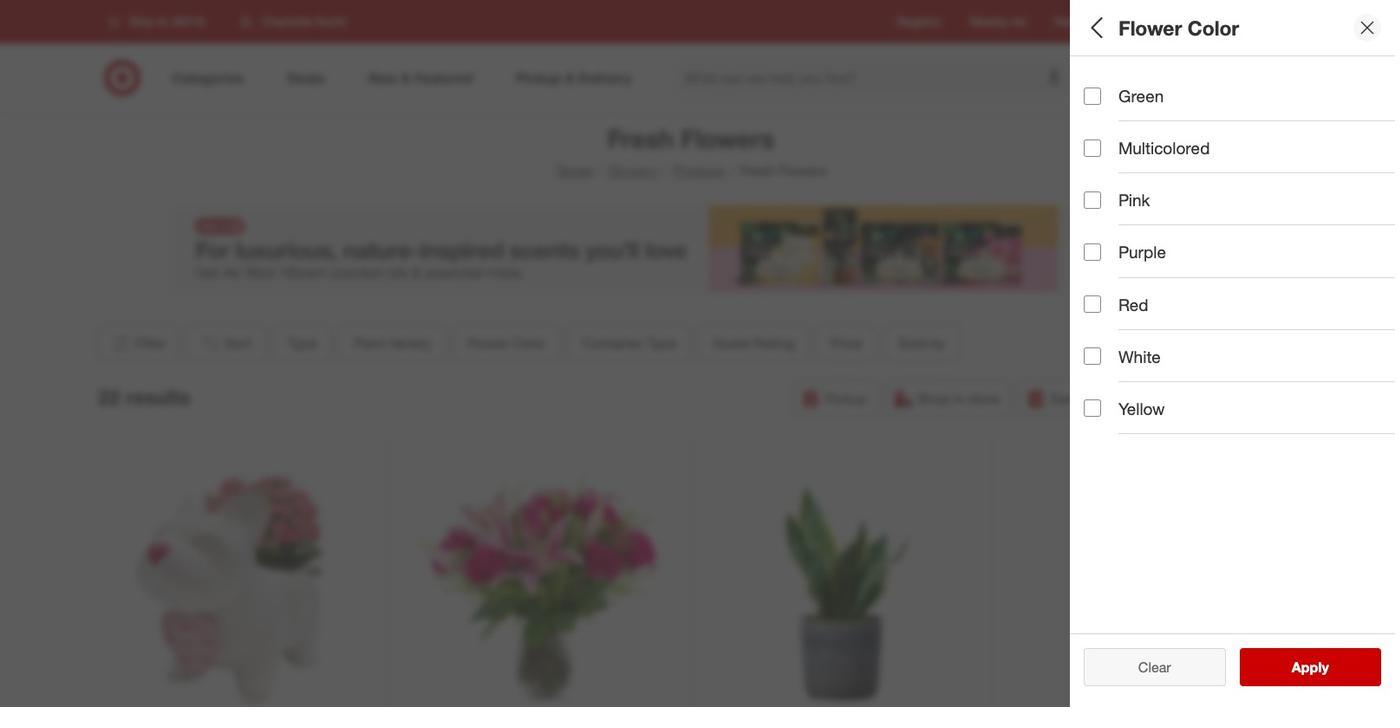 Task type: locate. For each thing, give the bounding box(es) containing it.
1 vertical spatial flower
[[1084, 196, 1136, 216]]

color inside dialog
[[1188, 15, 1239, 40]]

0 horizontal spatial plant
[[354, 335, 385, 352]]

sort
[[225, 335, 251, 352]]

fresh right produce link
[[740, 162, 775, 179]]

guest rating
[[1084, 317, 1186, 337], [713, 335, 794, 352]]

What can we help you find? suggestions appear below search field
[[674, 59, 1079, 97]]

results
[[126, 385, 190, 409], [1103, 630, 1144, 647], [1302, 666, 1347, 683]]

guest rating button
[[1084, 299, 1395, 360], [698, 324, 809, 362]]

1 vertical spatial price
[[1084, 378, 1125, 398]]

target
[[1130, 14, 1164, 29], [555, 162, 593, 179]]

22 results
[[98, 385, 190, 409]]

weekly
[[969, 14, 1008, 29]]

1 vertical spatial plant variety button
[[339, 324, 446, 362]]

1 vertical spatial container type button
[[568, 324, 691, 362]]

guest
[[1084, 317, 1130, 337], [713, 335, 750, 352]]

flower inside flower color dialog
[[1118, 15, 1182, 40]]

0 vertical spatial 22
[[98, 385, 120, 409]]

1 vertical spatial fresh
[[740, 162, 775, 179]]

in
[[954, 390, 965, 407]]

same day delivery button
[[1018, 380, 1179, 418]]

fresh flowers right produce link
[[740, 162, 827, 179]]

0 vertical spatial plant variety button
[[1084, 117, 1395, 178]]

green
[[1118, 86, 1164, 106]]

variety
[[1129, 135, 1183, 155], [389, 335, 431, 352]]

22 inside all filters dialog
[[1084, 630, 1099, 647]]

guest inside all filters dialog
[[1084, 317, 1130, 337]]

price up yellow option at the bottom of the page
[[1084, 378, 1125, 398]]

0 horizontal spatial flowers
[[681, 123, 775, 154]]

weekly ad link
[[969, 13, 1026, 30]]

0 vertical spatial results
[[126, 385, 190, 409]]

0 vertical spatial flower
[[1118, 15, 1182, 40]]

flower color inside flower color dialog
[[1118, 15, 1239, 40]]

container
[[1084, 256, 1161, 276], [583, 335, 643, 352]]

1 vertical spatial color
[[1141, 196, 1184, 216]]

22 down filter button
[[98, 385, 120, 409]]

live alocasia polly elephant ear plant in 6" standard black planter image
[[1010, 456, 1278, 707], [1010, 456, 1278, 707]]

clear button
[[1084, 649, 1226, 687]]

1 vertical spatial flower color button
[[453, 324, 561, 362]]

rating
[[1135, 317, 1186, 337], [754, 335, 794, 352]]

0 vertical spatial plant variety
[[1084, 135, 1183, 155]]

0 horizontal spatial variety
[[389, 335, 431, 352]]

0 horizontal spatial rating
[[754, 335, 794, 352]]

fresh cut 19-stem hot pink garden rose flower bouquet image
[[406, 456, 673, 707], [406, 456, 673, 707]]

stores
[[1253, 14, 1288, 29]]

produce
[[673, 162, 725, 179]]

22 left for
[[1084, 630, 1099, 647]]

find
[[1226, 14, 1249, 29]]

store
[[968, 390, 1000, 407]]

see results button
[[1239, 655, 1381, 694]]

all filters dialog
[[1070, 0, 1395, 707]]

1 vertical spatial plant variety
[[354, 335, 431, 352]]

clear inside all filters dialog
[[1130, 666, 1162, 683]]

0 horizontal spatial target
[[555, 162, 593, 179]]

pickup button
[[793, 380, 878, 418]]

0 vertical spatial type button
[[1084, 56, 1395, 117]]

price button
[[816, 324, 877, 362], [1084, 360, 1395, 421]]

target inside target circle link
[[1130, 14, 1164, 29]]

0 horizontal spatial results
[[126, 385, 190, 409]]

0 vertical spatial flower color
[[1118, 15, 1239, 40]]

filter
[[135, 335, 166, 352]]

2 vertical spatial color
[[513, 335, 546, 352]]

2 horizontal spatial color
[[1188, 15, 1239, 40]]

22 for 22 results for fresh flowers
[[1084, 630, 1099, 647]]

target link
[[555, 162, 593, 179]]

color
[[1188, 15, 1239, 40], [1141, 196, 1184, 216], [513, 335, 546, 352]]

2 horizontal spatial results
[[1302, 666, 1347, 683]]

2 vertical spatial flower color
[[467, 335, 546, 352]]

clear left all
[[1130, 666, 1162, 683]]

0 horizontal spatial 22
[[98, 385, 120, 409]]

type button right sort
[[273, 324, 332, 362]]

0 horizontal spatial container type
[[583, 335, 677, 352]]

1 horizontal spatial type button
[[1084, 56, 1395, 117]]

0 vertical spatial color
[[1188, 15, 1239, 40]]

fresh up grocery link
[[608, 123, 674, 154]]

plant variety button
[[1084, 117, 1395, 178], [339, 324, 446, 362]]

1 vertical spatial fresh flowers
[[740, 162, 827, 179]]

target left the grocery
[[555, 162, 593, 179]]

fresh flowers up produce
[[608, 123, 775, 154]]

target left circle
[[1130, 14, 1164, 29]]

type button
[[1084, 56, 1395, 117], [273, 324, 332, 362]]

sold by
[[899, 335, 946, 352]]

live sansevieria snake plant in repose rustic stone planter image
[[708, 456, 975, 707], [708, 456, 975, 707]]

find stores
[[1226, 14, 1288, 29]]

0 horizontal spatial fresh
[[608, 123, 674, 154]]

flower color button
[[1084, 178, 1395, 238], [453, 324, 561, 362]]

1 vertical spatial type button
[[273, 324, 332, 362]]

white
[[1118, 347, 1161, 366]]

results for see results
[[1302, 666, 1347, 683]]

results inside button
[[1302, 666, 1347, 683]]

0 vertical spatial plant
[[1084, 135, 1124, 155]]

1 vertical spatial 22
[[1084, 630, 1099, 647]]

rating up the 'pickup' button on the right of page
[[754, 335, 794, 352]]

0 horizontal spatial container
[[583, 335, 643, 352]]

0 vertical spatial price
[[831, 335, 862, 352]]

Purple checkbox
[[1084, 244, 1101, 261]]

flowers
[[681, 123, 775, 154], [778, 162, 827, 179]]

22
[[98, 385, 120, 409], [1084, 630, 1099, 647]]

1 horizontal spatial plant variety
[[1084, 135, 1183, 155]]

shop in store
[[917, 390, 1000, 407]]

1 horizontal spatial flowers
[[778, 162, 827, 179]]

0 horizontal spatial guest
[[713, 335, 750, 352]]

1 horizontal spatial 22
[[1084, 630, 1099, 647]]

plant variety
[[1084, 135, 1183, 155], [354, 335, 431, 352]]

fresh flowers
[[608, 123, 775, 154], [740, 162, 827, 179]]

flower color
[[1118, 15, 1239, 40], [1084, 196, 1184, 216], [467, 335, 546, 352]]

flower inside all filters dialog
[[1084, 196, 1136, 216]]

1 horizontal spatial target
[[1130, 14, 1164, 29]]

1 horizontal spatial guest rating
[[1084, 317, 1186, 337]]

see
[[1273, 666, 1298, 683]]

advertisement element
[[171, 205, 1211, 292]]

0 horizontal spatial plant variety
[[354, 335, 431, 352]]

flower
[[1118, 15, 1182, 40], [1084, 196, 1136, 216], [467, 335, 509, 352]]

price
[[831, 335, 862, 352], [1084, 378, 1125, 398]]

clear inside flower color dialog
[[1138, 659, 1171, 676]]

container type button
[[1084, 238, 1395, 299], [568, 324, 691, 362]]

container type
[[1084, 256, 1202, 276], [583, 335, 677, 352]]

flower color inside all filters dialog
[[1084, 196, 1184, 216]]

1 horizontal spatial container type button
[[1084, 238, 1395, 299]]

0 vertical spatial target
[[1130, 14, 1164, 29]]

flower color dialog
[[1070, 0, 1395, 707]]

1 vertical spatial container type
[[583, 335, 677, 352]]

1 vertical spatial results
[[1103, 630, 1144, 647]]

1 horizontal spatial price button
[[1084, 360, 1395, 421]]

plant
[[1084, 135, 1124, 155], [354, 335, 385, 352]]

1 horizontal spatial container type
[[1084, 256, 1202, 276]]

live 2" heart dog frenchie potted houseplant - spritz™ image
[[104, 456, 372, 707], [104, 456, 372, 707]]

clear down for
[[1138, 659, 1171, 676]]

price inside all filters dialog
[[1084, 378, 1125, 398]]

1 vertical spatial flowers
[[778, 162, 827, 179]]

results left for
[[1103, 630, 1144, 647]]

type
[[1084, 74, 1120, 94], [1166, 256, 1202, 276], [288, 335, 317, 352], [647, 335, 677, 352]]

0 vertical spatial variety
[[1129, 135, 1183, 155]]

0 vertical spatial container type button
[[1084, 238, 1395, 299]]

fresh
[[1168, 630, 1199, 647]]

1 horizontal spatial flower color button
[[1084, 178, 1395, 238]]

search button
[[1066, 59, 1108, 101]]

1 horizontal spatial guest
[[1084, 317, 1130, 337]]

container inside all filters dialog
[[1084, 256, 1161, 276]]

0 vertical spatial flowers
[[681, 123, 775, 154]]

1 horizontal spatial color
[[1141, 196, 1184, 216]]

1 horizontal spatial results
[[1103, 630, 1144, 647]]

2 vertical spatial results
[[1302, 666, 1347, 683]]

22 for 22 results
[[98, 385, 120, 409]]

apply button
[[1239, 649, 1381, 687]]

1 horizontal spatial variety
[[1129, 135, 1183, 155]]

1 vertical spatial flower color
[[1084, 196, 1184, 216]]

1 horizontal spatial plant
[[1084, 135, 1124, 155]]

1 horizontal spatial price
[[1084, 378, 1125, 398]]

fresh
[[608, 123, 674, 154], [740, 162, 775, 179]]

Green checkbox
[[1084, 87, 1101, 105]]

0 vertical spatial container type
[[1084, 256, 1202, 276]]

price up pickup
[[831, 335, 862, 352]]

results right see
[[1302, 666, 1347, 683]]

rating down 'red'
[[1135, 317, 1186, 337]]

results down the "filter"
[[126, 385, 190, 409]]

0 vertical spatial container
[[1084, 256, 1161, 276]]

type button down find
[[1084, 56, 1395, 117]]

1 horizontal spatial rating
[[1135, 317, 1186, 337]]

1 vertical spatial target
[[555, 162, 593, 179]]

1 horizontal spatial container
[[1084, 256, 1161, 276]]

White checkbox
[[1084, 348, 1101, 365]]

see results
[[1273, 666, 1347, 683]]

produce link
[[673, 162, 725, 179]]

clear
[[1138, 659, 1171, 676], [1130, 666, 1162, 683]]

clear for clear all
[[1130, 666, 1162, 683]]

0 horizontal spatial plant variety button
[[339, 324, 446, 362]]

pickup
[[825, 390, 867, 407]]

0 horizontal spatial type button
[[273, 324, 332, 362]]



Task type: vqa. For each thing, say whether or not it's contained in the screenshot.
Flower
yes



Task type: describe. For each thing, give the bounding box(es) containing it.
flowers
[[1203, 630, 1248, 647]]

redcard link
[[1054, 13, 1103, 30]]

registry
[[896, 14, 941, 29]]

filter button
[[98, 324, 179, 362]]

2 vertical spatial flower
[[467, 335, 509, 352]]

guest rating inside all filters dialog
[[1084, 317, 1186, 337]]

for
[[1148, 630, 1165, 647]]

1 horizontal spatial plant variety button
[[1084, 117, 1395, 178]]

22 results for fresh flowers
[[1084, 630, 1248, 647]]

0 horizontal spatial price
[[831, 335, 862, 352]]

day
[[1090, 390, 1114, 407]]

0 horizontal spatial flower color button
[[453, 324, 561, 362]]

by
[[931, 335, 946, 352]]

target circle link
[[1130, 13, 1198, 30]]

price button inside all filters dialog
[[1084, 360, 1395, 421]]

target for target circle
[[1130, 14, 1164, 29]]

variety inside all filters dialog
[[1129, 135, 1183, 155]]

weekly ad
[[969, 14, 1026, 29]]

search
[[1066, 71, 1108, 88]]

1 vertical spatial variety
[[389, 335, 431, 352]]

sold
[[899, 335, 927, 352]]

delivery
[[1118, 390, 1168, 407]]

circle
[[1167, 14, 1198, 29]]

grocery
[[608, 162, 658, 179]]

1 horizontal spatial guest rating button
[[1084, 299, 1395, 360]]

sort button
[[186, 324, 266, 362]]

Multicolored checkbox
[[1084, 139, 1101, 157]]

plant variety inside all filters dialog
[[1084, 135, 1183, 155]]

registry link
[[896, 13, 941, 30]]

all filters
[[1084, 15, 1167, 40]]

red
[[1118, 294, 1148, 314]]

results for 22 results
[[126, 385, 190, 409]]

sold by button
[[884, 324, 960, 362]]

pink
[[1118, 190, 1150, 210]]

container type inside all filters dialog
[[1084, 256, 1202, 276]]

same
[[1050, 390, 1086, 407]]

grocery link
[[608, 162, 658, 179]]

Include out of stock checkbox
[[1084, 498, 1101, 516]]

purple
[[1118, 242, 1166, 262]]

redcard
[[1054, 14, 1103, 29]]

clear all
[[1130, 666, 1180, 683]]

clear for clear
[[1138, 659, 1171, 676]]

apply
[[1292, 659, 1329, 676]]

Pink checkbox
[[1084, 191, 1101, 209]]

yellow
[[1118, 399, 1165, 419]]

1 vertical spatial plant
[[354, 335, 385, 352]]

results for 22 results for fresh flowers
[[1103, 630, 1144, 647]]

0 vertical spatial fresh flowers
[[608, 123, 775, 154]]

shop
[[917, 390, 950, 407]]

target circle
[[1130, 14, 1198, 29]]

0 horizontal spatial color
[[513, 335, 546, 352]]

shop in store button
[[885, 380, 1011, 418]]

multicolored
[[1118, 138, 1210, 158]]

0 horizontal spatial guest rating
[[713, 335, 794, 352]]

filters
[[1113, 15, 1167, 40]]

all
[[1084, 15, 1108, 40]]

Yellow checkbox
[[1084, 400, 1101, 417]]

0 horizontal spatial guest rating button
[[698, 324, 809, 362]]

1 vertical spatial container
[[583, 335, 643, 352]]

Red checkbox
[[1084, 296, 1101, 313]]

1 horizontal spatial fresh
[[740, 162, 775, 179]]

same day delivery
[[1050, 390, 1168, 407]]

clear all button
[[1084, 655, 1226, 694]]

all
[[1166, 666, 1180, 683]]

ad
[[1011, 14, 1026, 29]]

target for target
[[555, 162, 593, 179]]

plant inside all filters dialog
[[1084, 135, 1124, 155]]

0 vertical spatial fresh
[[608, 123, 674, 154]]

rating inside all filters dialog
[[1135, 317, 1186, 337]]

0 horizontal spatial container type button
[[568, 324, 691, 362]]

0 vertical spatial flower color button
[[1084, 178, 1395, 238]]

find stores link
[[1226, 13, 1288, 30]]

color inside all filters dialog
[[1141, 196, 1184, 216]]

0 horizontal spatial price button
[[816, 324, 877, 362]]



